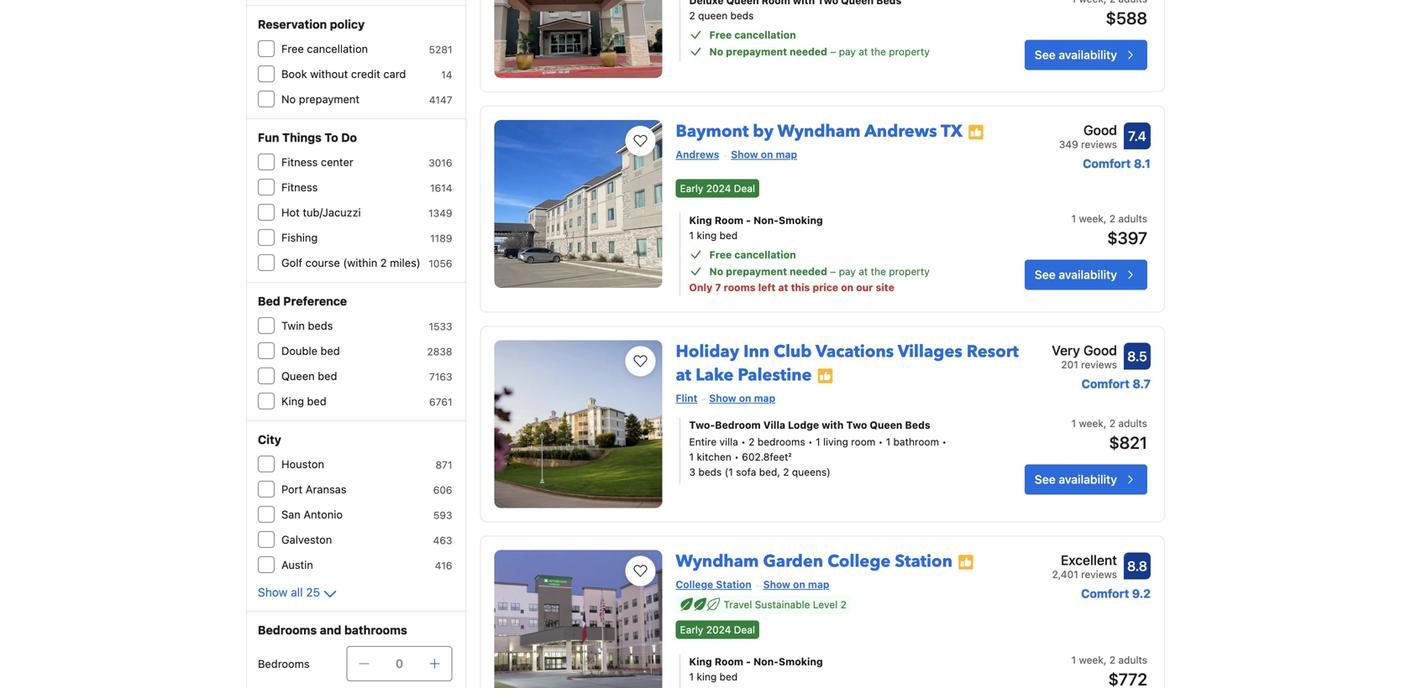 Task type: vqa. For each thing, say whether or not it's contained in the screenshot.
tub/Jacuzzi
yes



Task type: locate. For each thing, give the bounding box(es) containing it.
1 vertical spatial reviews
[[1081, 359, 1117, 371]]

deal down the by
[[734, 183, 755, 194]]

this property is part of our preferred partner program. it's committed to providing excellent service and good value. it'll pay us a higher commission if you make a booking. image
[[817, 368, 834, 385], [958, 554, 975, 571]]

0 vertical spatial non-
[[754, 214, 779, 226]]

1 horizontal spatial college
[[828, 551, 891, 574]]

free down reservation
[[281, 42, 304, 55]]

2 left miles)
[[380, 257, 387, 269]]

0 vertical spatial no prepayment needed – pay at the property
[[710, 46, 930, 57]]

baymont by wyndham andrews tx
[[676, 120, 963, 143]]

week down the comfort 8.7
[[1079, 418, 1104, 430]]

sustainable
[[755, 599, 810, 611]]

1 vertical spatial -
[[746, 657, 751, 668]]

1 adults from the top
[[1119, 213, 1148, 225]]

see availability down the $588 on the top right
[[1035, 48, 1117, 62]]

1 1 king bed from the top
[[689, 230, 738, 241]]

1 vertical spatial map
[[754, 393, 776, 404]]

king bed
[[281, 395, 327, 408]]

2 see from the top
[[1035, 268, 1056, 282]]

– for $588
[[830, 46, 836, 57]]

, inside 1 week , 2 adults $397
[[1104, 213, 1107, 225]]

week for $821
[[1079, 418, 1104, 430]]

, down comfort 9.2
[[1104, 655, 1107, 667]]

beds right queen
[[731, 9, 754, 21]]

no prepayment
[[281, 93, 360, 105]]

king for wyndham garden college station
[[697, 672, 717, 684]]

show all 25 button
[[258, 585, 340, 605]]

tub/jacuzzi
[[303, 206, 361, 219]]

good 349 reviews
[[1059, 122, 1117, 150]]

fitness
[[281, 156, 318, 168], [281, 181, 318, 194]]

this property is part of our preferred partner program. it's committed to providing excellent service and good value. it'll pay us a higher commission if you make a booking. image for andrews
[[968, 124, 985, 141]]

1 vertical spatial smoking
[[779, 657, 823, 668]]

2 up the $821
[[1110, 418, 1116, 430]]

0 vertical spatial king room - non-smoking link
[[689, 213, 973, 228]]

1 vertical spatial king room - non-smoking link
[[689, 655, 973, 670]]

queen up room
[[870, 419, 903, 431]]

2 vertical spatial reviews
[[1081, 569, 1117, 581]]

cancellation up the left
[[735, 249, 796, 261]]

beds inside two-bedroom villa lodge with two queen beds entire villa • 2 bedrooms • 1 living room • 1 bathroom • 1 kitchen • 602.8feet² 3 beds (1 sofa bed, 2 queens)
[[699, 467, 722, 478]]

the
[[871, 46, 886, 57], [871, 266, 886, 277]]

2 availability from the top
[[1059, 268, 1117, 282]]

smoking for by
[[779, 214, 823, 226]]

needed up this
[[790, 266, 828, 277]]

bathrooms
[[344, 624, 407, 638]]

smoking
[[779, 214, 823, 226], [779, 657, 823, 668]]

do
[[341, 131, 357, 145]]

1 week from the top
[[1079, 213, 1104, 225]]

map for garden
[[808, 579, 830, 591]]

availability down 1 week , 2 adults $821
[[1059, 473, 1117, 487]]

1 pay from the top
[[839, 46, 856, 57]]

king room - non-smoking link up price
[[689, 213, 973, 228]]

no
[[710, 46, 724, 57], [281, 93, 296, 105], [710, 266, 724, 277]]

0 vertical spatial no
[[710, 46, 724, 57]]

1 vertical spatial see availability
[[1035, 268, 1117, 282]]

holiday inn club vacations villages resort at lake palestine image
[[494, 340, 663, 509]]

show down the by
[[731, 149, 758, 160]]

vacations
[[816, 340, 894, 364]]

2 - from the top
[[746, 657, 751, 668]]

0 vertical spatial early
[[680, 183, 704, 194]]

this property is part of our preferred partner program. it's committed to providing excellent service and good value. it'll pay us a higher commission if you make a booking. image for station
[[958, 554, 975, 571]]

port
[[281, 484, 303, 496]]

0 vertical spatial –
[[830, 46, 836, 57]]

0 vertical spatial this property is part of our preferred partner program. it's committed to providing excellent service and good value. it'll pay us a higher commission if you make a booking. image
[[817, 368, 834, 385]]

bed for double bed
[[321, 345, 340, 357]]

2 the from the top
[[871, 266, 886, 277]]

show left "all"
[[258, 586, 288, 600]]

needed up 'baymont by wyndham andrews tx' link
[[790, 46, 828, 57]]

2 vertical spatial no
[[710, 266, 724, 277]]

2 vertical spatial week
[[1079, 655, 1104, 667]]

availability for $821
[[1059, 473, 1117, 487]]

1 vertical spatial show on map
[[709, 393, 776, 404]]

1 king from the top
[[697, 230, 717, 241]]

1 king room - non-smoking from the top
[[689, 214, 823, 226]]

3 week from the top
[[1079, 655, 1104, 667]]

1 vertical spatial ,
[[1104, 418, 1107, 430]]

wyndham garden college station image
[[494, 551, 663, 689]]

show on map for by
[[731, 149, 797, 160]]

1349
[[429, 208, 452, 219]]

0 vertical spatial 1 king bed
[[689, 230, 738, 241]]

2 deal from the top
[[734, 625, 755, 636]]

1 vertical spatial king room - non-smoking
[[689, 657, 823, 668]]

2 adults from the top
[[1119, 418, 1148, 430]]

aransas
[[306, 484, 347, 496]]

2 , from the top
[[1104, 418, 1107, 430]]

1 vertical spatial this property is part of our preferred partner program. it's committed to providing excellent service and good value. it'll pay us a higher commission if you make a booking. image
[[958, 554, 975, 571]]

queen bed
[[281, 370, 337, 383]]

2 vertical spatial beds
[[699, 467, 722, 478]]

0 horizontal spatial college
[[676, 579, 713, 591]]

0 vertical spatial show on map
[[731, 149, 797, 160]]

– up 'baymont by wyndham andrews tx' link
[[830, 46, 836, 57]]

2 vertical spatial free
[[710, 249, 732, 261]]

5281
[[429, 44, 452, 55]]

san antonio
[[281, 509, 343, 521]]

king for wyndham garden college station
[[689, 657, 712, 668]]

week inside 1 week , 2 adults $821
[[1079, 418, 1104, 430]]

1 vertical spatial queen
[[870, 419, 903, 431]]

prepayment for $397
[[726, 266, 787, 277]]

reviews inside 'excellent 2,401 reviews'
[[1081, 569, 1117, 581]]

2 fitness from the top
[[281, 181, 318, 194]]

on up bedroom
[[739, 393, 752, 404]]

adults inside 1 week , 2 adults $397
[[1119, 213, 1148, 225]]

early 2024 deal down travel on the bottom of page
[[680, 625, 755, 636]]

show
[[731, 149, 758, 160], [709, 393, 737, 404], [763, 579, 791, 591], [258, 586, 288, 600]]

see availability
[[1035, 48, 1117, 62], [1035, 268, 1117, 282], [1035, 473, 1117, 487]]

room down travel on the bottom of page
[[715, 657, 744, 668]]

andrews
[[865, 120, 937, 143], [676, 149, 719, 160]]

price
[[813, 282, 839, 293]]

bed down double bed
[[318, 370, 337, 383]]

see availability for $821
[[1035, 473, 1117, 487]]

week down comfort 8.1
[[1079, 213, 1104, 225]]

0 vertical spatial see
[[1035, 48, 1056, 62]]

travel
[[724, 599, 752, 611]]

adults up $397
[[1119, 213, 1148, 225]]

0 vertical spatial fitness
[[281, 156, 318, 168]]

1 needed from the top
[[790, 46, 828, 57]]

bed down travel on the bottom of page
[[720, 672, 738, 684]]

map for by
[[776, 149, 797, 160]]

free cancellation down the "2 queen beds"
[[710, 29, 796, 41]]

see availability link down 1 week , 2 adults $821
[[1025, 465, 1148, 495]]

room for wyndham
[[715, 657, 744, 668]]

1 non- from the top
[[754, 214, 779, 226]]

2 non- from the top
[[754, 657, 779, 668]]

1 horizontal spatial station
[[895, 551, 953, 574]]

2 vertical spatial see availability link
[[1025, 465, 1148, 495]]

reviews inside good 349 reviews
[[1081, 139, 1117, 150]]

comfort down very good 201 reviews
[[1082, 377, 1130, 391]]

good
[[1084, 122, 1117, 138], [1084, 343, 1117, 359]]

good inside good 349 reviews
[[1084, 122, 1117, 138]]

week inside 1 week , 2 adults $397
[[1079, 213, 1104, 225]]

1 vertical spatial room
[[715, 657, 744, 668]]

andrews left tx
[[865, 120, 937, 143]]

smoking down travel sustainable level 2
[[779, 657, 823, 668]]

map for inn
[[754, 393, 776, 404]]

king room - non-smoking down travel on the bottom of page
[[689, 657, 823, 668]]

availability down 1 week , 2 adults $397
[[1059, 268, 1117, 282]]

twin
[[281, 320, 305, 332]]

rooms
[[724, 282, 756, 293]]

(1
[[725, 467, 733, 478]]

0 vertical spatial property
[[889, 46, 930, 57]]

1 no prepayment needed – pay at the property from the top
[[710, 46, 930, 57]]

2 1 king bed from the top
[[689, 672, 738, 684]]

1 vertical spatial property
[[889, 266, 930, 277]]

1 good from the top
[[1084, 122, 1117, 138]]

2 left queen
[[689, 9, 696, 21]]

1 vertical spatial king
[[697, 672, 717, 684]]

1 fitness from the top
[[281, 156, 318, 168]]

0 horizontal spatial station
[[716, 579, 752, 591]]

0 vertical spatial good
[[1084, 122, 1117, 138]]

on for garden
[[793, 579, 806, 591]]

2 pay from the top
[[839, 266, 856, 277]]

golf course (within 2 miles) 1056
[[281, 257, 452, 270]]

room up rooms
[[715, 214, 744, 226]]

port aransas
[[281, 484, 347, 496]]

2 vertical spatial free cancellation
[[710, 249, 796, 261]]

deal down travel on the bottom of page
[[734, 625, 755, 636]]

0 vertical spatial -
[[746, 214, 751, 226]]

two-
[[689, 419, 715, 431]]

1 availability from the top
[[1059, 48, 1117, 62]]

king for baymont by wyndham andrews tx
[[689, 214, 712, 226]]

1 see availability link from the top
[[1025, 40, 1148, 70]]

2 vertical spatial availability
[[1059, 473, 1117, 487]]

fitness center
[[281, 156, 354, 168]]

1 horizontal spatial beds
[[699, 467, 722, 478]]

0 vertical spatial the
[[871, 46, 886, 57]]

3 see from the top
[[1035, 473, 1056, 487]]

cancellation for $588
[[735, 29, 796, 41]]

free down the "2 queen beds"
[[710, 29, 732, 41]]

adults inside 1 week , 2 adults $821
[[1119, 418, 1148, 430]]

0 vertical spatial early 2024 deal
[[680, 183, 755, 194]]

pay up 'baymont by wyndham andrews tx' link
[[839, 46, 856, 57]]

comfort down good 349 reviews
[[1083, 157, 1131, 171]]

1 bedrooms from the top
[[258, 624, 317, 638]]

see availability link down the $588 on the top right
[[1025, 40, 1148, 70]]

2 see availability link from the top
[[1025, 260, 1148, 290]]

2 vertical spatial prepayment
[[726, 266, 787, 277]]

deal for baymont
[[734, 183, 755, 194]]

, inside 1 week , 2 adults $821
[[1104, 418, 1107, 430]]

see
[[1035, 48, 1056, 62], [1035, 268, 1056, 282], [1035, 473, 1056, 487]]

2 up $397
[[1110, 213, 1116, 225]]

cancellation for $397
[[735, 249, 796, 261]]

1 vertical spatial the
[[871, 266, 886, 277]]

0 horizontal spatial andrews
[[676, 149, 719, 160]]

good up comfort 8.1
[[1084, 122, 1117, 138]]

king down queen bed
[[281, 395, 304, 408]]

0 vertical spatial free
[[710, 29, 732, 41]]

pay up the only 7 rooms left at this price on our site
[[839, 266, 856, 277]]

0 horizontal spatial queen
[[281, 370, 315, 383]]

1 vertical spatial station
[[716, 579, 752, 591]]

2 right level
[[841, 599, 847, 611]]

0 vertical spatial college
[[828, 551, 891, 574]]

free up 7
[[710, 249, 732, 261]]

2 early from the top
[[680, 625, 704, 636]]

2 vertical spatial see
[[1035, 473, 1056, 487]]

201
[[1061, 359, 1079, 371]]

2 vertical spatial map
[[808, 579, 830, 591]]

2024 down travel on the bottom of page
[[706, 625, 731, 636]]

early down 'college station'
[[680, 625, 704, 636]]

2 2024 from the top
[[706, 625, 731, 636]]

preference
[[283, 294, 347, 308]]

, down the comfort 8.7
[[1104, 418, 1107, 430]]

1 horizontal spatial queen
[[870, 419, 903, 431]]

king room - non-smoking for garden
[[689, 657, 823, 668]]

1 vertical spatial early 2024 deal
[[680, 625, 755, 636]]

1189
[[430, 233, 452, 244]]

1 king bed down travel on the bottom of page
[[689, 672, 738, 684]]

reservation
[[258, 17, 327, 31]]

early down baymont
[[680, 183, 704, 194]]

1 vertical spatial adults
[[1119, 418, 1148, 430]]

1 horizontal spatial andrews
[[865, 120, 937, 143]]

0 vertical spatial king room - non-smoking
[[689, 214, 823, 226]]

reviews down excellent
[[1081, 569, 1117, 581]]

1 vertical spatial pay
[[839, 266, 856, 277]]

1 2024 from the top
[[706, 183, 731, 194]]

site
[[876, 282, 895, 293]]

show on map down the by
[[731, 149, 797, 160]]

very
[[1052, 343, 1080, 359]]

king room - non-smoking link down level
[[689, 655, 973, 670]]

see availability link down 1 week , 2 adults $397
[[1025, 260, 1148, 290]]

map up level
[[808, 579, 830, 591]]

0 vertical spatial smoking
[[779, 214, 823, 226]]

scored 8.8 element
[[1124, 553, 1151, 580]]

2 – from the top
[[830, 266, 836, 277]]

1 deal from the top
[[734, 183, 755, 194]]

2 property from the top
[[889, 266, 930, 277]]

0 vertical spatial reviews
[[1081, 139, 1117, 150]]

show on map for garden
[[763, 579, 830, 591]]

0 vertical spatial andrews
[[865, 120, 937, 143]]

see availability for $588
[[1035, 48, 1117, 62]]

1 vertical spatial no prepayment needed – pay at the property
[[710, 266, 930, 277]]

map down the baymont by wyndham andrews tx
[[776, 149, 797, 160]]

no prepayment needed – pay at the property for $588
[[710, 46, 930, 57]]

andrews down baymont
[[676, 149, 719, 160]]

no prepayment needed – pay at the property up 'baymont by wyndham andrews tx' link
[[710, 46, 930, 57]]

double bed
[[281, 345, 340, 357]]

reviews for baymont by wyndham andrews tx
[[1081, 139, 1117, 150]]

level
[[813, 599, 838, 611]]

1 vertical spatial college
[[676, 579, 713, 591]]

2 good from the top
[[1084, 343, 1117, 359]]

prepayment down without
[[299, 93, 360, 105]]

- down travel on the bottom of page
[[746, 657, 751, 668]]

show up sustainable at the bottom of the page
[[763, 579, 791, 591]]

1 week , 2 adults $821
[[1072, 418, 1148, 453]]

- up rooms
[[746, 214, 751, 226]]

this property is part of our preferred partner program. it's committed to providing excellent service and good value. it'll pay us a higher commission if you make a booking. image
[[968, 124, 985, 141], [968, 124, 985, 141], [817, 368, 834, 385], [958, 554, 975, 571]]

1 vertical spatial see availability link
[[1025, 260, 1148, 290]]

2 bedrooms from the top
[[258, 658, 310, 671]]

7163
[[429, 371, 452, 383]]

2 king from the top
[[697, 672, 717, 684]]

show down lake
[[709, 393, 737, 404]]

good element
[[1059, 120, 1117, 140]]

reviews
[[1081, 139, 1117, 150], [1081, 359, 1117, 371], [1081, 569, 1117, 581]]

no for $588
[[710, 46, 724, 57]]

1 room from the top
[[715, 214, 744, 226]]

non-
[[754, 214, 779, 226], [754, 657, 779, 668]]

1 vertical spatial bedrooms
[[258, 658, 310, 671]]

1 the from the top
[[871, 46, 886, 57]]

bedrooms down bedrooms and bathrooms
[[258, 658, 310, 671]]

adults up the $821
[[1119, 418, 1148, 430]]

1 inside 1 week , 2 adults $397
[[1072, 213, 1076, 225]]

1 smoking from the top
[[779, 214, 823, 226]]

map
[[776, 149, 797, 160], [754, 393, 776, 404], [808, 579, 830, 591]]

room
[[715, 214, 744, 226], [715, 657, 744, 668]]

reviews up comfort 8.1
[[1081, 139, 1117, 150]]

no up 7
[[710, 266, 724, 277]]

1
[[1072, 213, 1076, 225], [689, 230, 694, 241], [1072, 418, 1076, 430], [816, 436, 821, 448], [886, 436, 891, 448], [689, 451, 694, 463], [1072, 655, 1076, 667], [689, 672, 694, 684]]

2 king room - non-smoking link from the top
[[689, 655, 973, 670]]

1 vertical spatial wyndham
[[676, 551, 759, 574]]

cancellation down the "2 queen beds"
[[735, 29, 796, 41]]

1 early from the top
[[680, 183, 704, 194]]

free cancellation up rooms
[[710, 249, 796, 261]]

0 vertical spatial beds
[[731, 9, 754, 21]]

reviews for wyndham garden college station
[[1081, 569, 1117, 581]]

week
[[1079, 213, 1104, 225], [1079, 418, 1104, 430], [1079, 655, 1104, 667]]

3 see availability link from the top
[[1025, 465, 1148, 495]]

2 vertical spatial ,
[[1104, 655, 1107, 667]]

2 see availability from the top
[[1035, 268, 1117, 282]]

$397
[[1108, 228, 1148, 248]]

25
[[306, 586, 320, 600]]

2 vertical spatial cancellation
[[735, 249, 796, 261]]

things
[[282, 131, 322, 145]]

,
[[1104, 213, 1107, 225], [1104, 418, 1107, 430], [1104, 655, 1107, 667]]

0 vertical spatial needed
[[790, 46, 828, 57]]

2 early 2024 deal from the top
[[680, 625, 755, 636]]

hot
[[281, 206, 300, 219]]

show on map up bedroom
[[709, 393, 776, 404]]

early
[[680, 183, 704, 194], [680, 625, 704, 636]]

on down the by
[[761, 149, 773, 160]]

3 availability from the top
[[1059, 473, 1117, 487]]

•
[[741, 436, 746, 448], [808, 436, 813, 448], [879, 436, 883, 448], [942, 436, 947, 448], [735, 451, 739, 463]]

our
[[856, 282, 873, 293]]

1 see from the top
[[1035, 48, 1056, 62]]

map down palestine
[[754, 393, 776, 404]]

early for baymont
[[680, 183, 704, 194]]

1 vertical spatial deal
[[734, 625, 755, 636]]

week for $397
[[1079, 213, 1104, 225]]

0 vertical spatial bedrooms
[[258, 624, 317, 638]]

cancellation up book without credit card
[[307, 42, 368, 55]]

1 - from the top
[[746, 214, 751, 226]]

1 king bed for baymont
[[689, 230, 738, 241]]

2 week from the top
[[1079, 418, 1104, 430]]

1 reviews from the top
[[1081, 139, 1117, 150]]

king room - non-smoking up the left
[[689, 214, 823, 226]]

1 vertical spatial non-
[[754, 657, 779, 668]]

fitness down things
[[281, 156, 318, 168]]

comfort down 'excellent 2,401 reviews'
[[1081, 587, 1130, 601]]

no down queen
[[710, 46, 724, 57]]

0 vertical spatial availability
[[1059, 48, 1117, 62]]

2 smoking from the top
[[779, 657, 823, 668]]

availability for $397
[[1059, 268, 1117, 282]]

, down comfort 8.1
[[1104, 213, 1107, 225]]

free cancellation up without
[[281, 42, 368, 55]]

adults for $821
[[1119, 418, 1148, 430]]

4147
[[429, 94, 452, 106]]

2 reviews from the top
[[1081, 359, 1117, 371]]

excellent 2,401 reviews
[[1052, 553, 1117, 581]]

good inside very good 201 reviews
[[1084, 343, 1117, 359]]

see for $397
[[1035, 268, 1056, 282]]

1 king bed
[[689, 230, 738, 241], [689, 672, 738, 684]]

baymont
[[676, 120, 749, 143]]

– for $397
[[830, 266, 836, 277]]

see availability down 1 week , 2 adults $397
[[1035, 268, 1117, 282]]

on down "garden"
[[793, 579, 806, 591]]

book without credit card
[[281, 68, 406, 80]]

very good 201 reviews
[[1052, 343, 1117, 371]]

1 king room - non-smoking link from the top
[[689, 213, 973, 228]]

at inside holiday inn club vacations villages resort at lake palestine
[[676, 364, 692, 387]]

3 reviews from the top
[[1081, 569, 1117, 581]]

1 property from the top
[[889, 46, 930, 57]]

1 horizontal spatial this property is part of our preferred partner program. it's committed to providing excellent service and good value. it'll pay us a higher commission if you make a booking. image
[[958, 554, 975, 571]]

see for $588
[[1035, 48, 1056, 62]]

1 early 2024 deal from the top
[[680, 183, 755, 194]]

beds
[[905, 419, 931, 431]]

kitchen
[[697, 451, 732, 463]]

early 2024 deal down baymont
[[680, 183, 755, 194]]

hot tub/jacuzzi
[[281, 206, 361, 219]]

prepayment for $588
[[726, 46, 787, 57]]

0 vertical spatial wyndham
[[778, 120, 861, 143]]

city
[[258, 433, 281, 447]]

2 no prepayment needed – pay at the property from the top
[[710, 266, 930, 277]]

1 , from the top
[[1104, 213, 1107, 225]]

fun things to do
[[258, 131, 357, 145]]

• right villa
[[741, 436, 746, 448]]

king room - non-smoking link for college
[[689, 655, 973, 670]]

show for baymont
[[731, 149, 758, 160]]

baymont by wyndham andrews tx link
[[676, 113, 963, 143]]

and
[[320, 624, 342, 638]]

2 room from the top
[[715, 657, 744, 668]]

needed for $588
[[790, 46, 828, 57]]

show for wyndham
[[763, 579, 791, 591]]

0 vertical spatial ,
[[1104, 213, 1107, 225]]

fitness for fitness
[[281, 181, 318, 194]]

1 vertical spatial andrews
[[676, 149, 719, 160]]

1 – from the top
[[830, 46, 836, 57]]

0 vertical spatial pay
[[839, 46, 856, 57]]

king down 'college station'
[[689, 657, 712, 668]]

see availability link for $588
[[1025, 40, 1148, 70]]

queens)
[[792, 467, 831, 478]]

queen down the double
[[281, 370, 315, 383]]

1 vertical spatial early
[[680, 625, 704, 636]]

2 needed from the top
[[790, 266, 828, 277]]

1 king bed up 7
[[689, 230, 738, 241]]

3 see availability from the top
[[1035, 473, 1117, 487]]

3 , from the top
[[1104, 655, 1107, 667]]

0 vertical spatial 2024
[[706, 183, 731, 194]]

only
[[689, 282, 713, 293]]

adults for $397
[[1119, 213, 1148, 225]]

1 vertical spatial availability
[[1059, 268, 1117, 282]]

0 horizontal spatial this property is part of our preferred partner program. it's committed to providing excellent service and good value. it'll pay us a higher commission if you make a booking. image
[[817, 368, 834, 385]]

• right bathroom
[[942, 436, 947, 448]]

1 vertical spatial –
[[830, 266, 836, 277]]

availability down the $588 on the top right
[[1059, 48, 1117, 62]]

room for baymont
[[715, 214, 744, 226]]

king room - non-smoking link for wyndham
[[689, 213, 973, 228]]

deal for wyndham
[[734, 625, 755, 636]]

fishing
[[281, 231, 318, 244]]

card
[[383, 68, 406, 80]]

1 see availability from the top
[[1035, 48, 1117, 62]]

2 king room - non-smoking from the top
[[689, 657, 823, 668]]

wyndham up 'college station'
[[676, 551, 759, 574]]

station inside wyndham garden college station link
[[895, 551, 953, 574]]

2 vertical spatial show on map
[[763, 579, 830, 591]]

0 vertical spatial adults
[[1119, 213, 1148, 225]]

fun
[[258, 131, 279, 145]]

the for $588
[[871, 46, 886, 57]]

double
[[281, 345, 318, 357]]

1 vertical spatial needed
[[790, 266, 828, 277]]

beds down kitchen
[[699, 467, 722, 478]]

0 vertical spatial see availability
[[1035, 48, 1117, 62]]

bed down queen bed
[[307, 395, 327, 408]]

see availability for $397
[[1035, 268, 1117, 282]]

2 vertical spatial king
[[689, 657, 712, 668]]

reviews up the comfort 8.7
[[1081, 359, 1117, 371]]

bedrooms down show all 25 dropdown button
[[258, 624, 317, 638]]

1 vertical spatial 2024
[[706, 625, 731, 636]]

0 vertical spatial comfort
[[1083, 157, 1131, 171]]

beds down preference
[[308, 320, 333, 332]]

no prepayment needed – pay at the property up price
[[710, 266, 930, 277]]



Task type: describe. For each thing, give the bounding box(es) containing it.
1 vertical spatial beds
[[308, 320, 333, 332]]

$821
[[1109, 433, 1148, 453]]

show for holiday
[[709, 393, 737, 404]]

416
[[435, 560, 452, 572]]

credit
[[351, 68, 380, 80]]

1056
[[429, 258, 452, 270]]

center
[[321, 156, 354, 168]]

1 horizontal spatial wyndham
[[778, 120, 861, 143]]

2 inside 1 week , 2 adults $397
[[1110, 213, 1116, 225]]

book
[[281, 68, 307, 80]]

room
[[851, 436, 876, 448]]

7.4
[[1128, 128, 1147, 144]]

garden
[[763, 551, 824, 574]]

the for $397
[[871, 266, 886, 277]]

bed for queen bed
[[318, 370, 337, 383]]

austin
[[281, 559, 313, 572]]

8.1
[[1134, 157, 1151, 171]]

1 vertical spatial cancellation
[[307, 42, 368, 55]]

see availability link for $397
[[1025, 260, 1148, 290]]

pay for $397
[[839, 266, 856, 277]]

1 vertical spatial prepayment
[[299, 93, 360, 105]]

living
[[823, 436, 848, 448]]

1 king bed for wyndham
[[689, 672, 738, 684]]

wyndham garden college station link
[[676, 544, 953, 574]]

, for $397
[[1104, 213, 1107, 225]]

• down villa
[[735, 451, 739, 463]]

1533
[[429, 321, 452, 333]]

to
[[325, 131, 338, 145]]

2 horizontal spatial beds
[[731, 9, 754, 21]]

8.5
[[1128, 348, 1148, 364]]

comfort 8.1
[[1083, 157, 1151, 171]]

course
[[306, 257, 340, 269]]

3
[[689, 467, 696, 478]]

no for $397
[[710, 266, 724, 277]]

twin beds
[[281, 320, 333, 332]]

• down lodge
[[808, 436, 813, 448]]

reservation policy
[[258, 17, 365, 31]]

golf
[[281, 257, 303, 269]]

1 vertical spatial no
[[281, 93, 296, 105]]

free cancellation for $397
[[710, 249, 796, 261]]

bed up 7
[[720, 230, 738, 241]]

1614
[[430, 182, 452, 194]]

show all 25
[[258, 586, 320, 600]]

comfort for villages
[[1082, 377, 1130, 391]]

see availability link for $821
[[1025, 465, 1148, 495]]

wyndham garden college station
[[676, 551, 953, 574]]

2 right bed,
[[783, 467, 789, 478]]

inn
[[744, 340, 770, 364]]

comfort 9.2
[[1081, 587, 1151, 601]]

1 week , 2 adults
[[1072, 655, 1148, 667]]

san
[[281, 509, 301, 521]]

on for by
[[761, 149, 773, 160]]

king for baymont by wyndham andrews tx
[[697, 230, 717, 241]]

2 down comfort 9.2
[[1110, 655, 1116, 667]]

reviews inside very good 201 reviews
[[1081, 359, 1117, 371]]

miles)
[[390, 257, 421, 269]]

early for wyndham
[[680, 625, 704, 636]]

bedrooms for bedrooms and bathrooms
[[258, 624, 317, 638]]

queen inside two-bedroom villa lodge with two queen beds entire villa • 2 bedrooms • 1 living room • 1 bathroom • 1 kitchen • 602.8feet² 3 beds (1 sofa bed, 2 queens)
[[870, 419, 903, 431]]

0 vertical spatial queen
[[281, 370, 315, 383]]

593
[[434, 510, 452, 522]]

left
[[758, 282, 776, 293]]

flint
[[676, 393, 698, 404]]

king room - non-smoking for by
[[689, 214, 823, 226]]

excellent element
[[1052, 551, 1117, 571]]

2 inside 1 week , 2 adults $821
[[1110, 418, 1116, 430]]

property for $588
[[889, 46, 930, 57]]

holiday inn club vacations villages resort at lake palestine
[[676, 340, 1019, 387]]

all
[[291, 586, 303, 600]]

7
[[715, 282, 721, 293]]

602.8feet²
[[742, 451, 792, 463]]

bathroom
[[894, 436, 939, 448]]

bed,
[[759, 467, 780, 478]]

2 up 602.8feet²
[[749, 436, 755, 448]]

1 inside 1 week , 2 adults $821
[[1072, 418, 1076, 430]]

no prepayment needed – pay at the property for $397
[[710, 266, 930, 277]]

villa
[[720, 436, 738, 448]]

14
[[441, 69, 452, 81]]

by
[[753, 120, 774, 143]]

early 2024 deal for wyndham
[[680, 625, 755, 636]]

bedroom
[[715, 419, 761, 431]]

free cancellation for $588
[[710, 29, 796, 41]]

3016
[[429, 157, 452, 169]]

holiday inn club vacations villages resort at lake palestine link
[[676, 334, 1019, 387]]

bedrooms for bedrooms
[[258, 658, 310, 671]]

galveston
[[281, 534, 332, 547]]

on for inn
[[739, 393, 752, 404]]

non- for by
[[754, 214, 779, 226]]

fitness for fitness center
[[281, 156, 318, 168]]

on left the our on the top
[[841, 282, 854, 293]]

0
[[396, 657, 403, 671]]

1 week , 2 adults $397
[[1072, 213, 1148, 248]]

villages
[[898, 340, 963, 364]]

8.8
[[1128, 559, 1148, 574]]

this property is part of our preferred partner program. it's committed to providing excellent service and good value. it'll pay us a higher commission if you make a booking. image for station
[[958, 554, 975, 571]]

(within
[[343, 257, 377, 269]]

2,401
[[1052, 569, 1079, 581]]

two-bedroom villa lodge with two queen beds link
[[689, 418, 973, 433]]

2 vertical spatial comfort
[[1081, 587, 1130, 601]]

policy
[[330, 17, 365, 31]]

0 horizontal spatial wyndham
[[676, 551, 759, 574]]

see for $821
[[1035, 473, 1056, 487]]

travel sustainable level 2
[[724, 599, 847, 611]]

very good element
[[1052, 340, 1117, 361]]

two
[[847, 419, 867, 431]]

availability for $588
[[1059, 48, 1117, 62]]

comfort for tx
[[1083, 157, 1131, 171]]

2024 for wyndham
[[706, 625, 731, 636]]

entire
[[689, 436, 717, 448]]

bed preference
[[258, 294, 347, 308]]

this
[[791, 282, 810, 293]]

2024 for baymont
[[706, 183, 731, 194]]

pay for $588
[[839, 46, 856, 57]]

smoking for garden
[[779, 657, 823, 668]]

8.7
[[1133, 377, 1151, 391]]

sofa
[[736, 467, 756, 478]]

without
[[310, 68, 348, 80]]

show on map for inn
[[709, 393, 776, 404]]

lodge
[[788, 419, 819, 431]]

, for $821
[[1104, 418, 1107, 430]]

early 2024 deal for baymont
[[680, 183, 755, 194]]

• right room
[[879, 436, 883, 448]]

9.2
[[1132, 587, 1151, 601]]

show inside dropdown button
[[258, 586, 288, 600]]

scored 7.4 element
[[1124, 123, 1151, 150]]

free for $397
[[710, 249, 732, 261]]

463
[[433, 535, 452, 547]]

this property is part of our preferred partner program. it's committed to providing excellent service and good value. it'll pay us a higher commission if you make a booking. image for vacations
[[817, 368, 834, 385]]

606
[[433, 485, 452, 497]]

2838
[[427, 346, 452, 358]]

- for baymont
[[746, 214, 751, 226]]

2 inside golf course (within 2 miles) 1056
[[380, 257, 387, 269]]

excellent
[[1061, 553, 1117, 569]]

1 vertical spatial free
[[281, 42, 304, 55]]

1 vertical spatial free cancellation
[[281, 42, 368, 55]]

1 vertical spatial king
[[281, 395, 304, 408]]

scored 8.5 element
[[1124, 343, 1151, 370]]

3 adults from the top
[[1119, 655, 1148, 667]]

871
[[436, 460, 452, 471]]

non- for garden
[[754, 657, 779, 668]]

baymont by wyndham andrews tx image
[[494, 120, 663, 288]]

free for $588
[[710, 29, 732, 41]]

this property is part of our preferred partner program. it's committed to providing excellent service and good value. it'll pay us a higher commission if you make a booking. image for vacations
[[817, 368, 834, 385]]

needed for $397
[[790, 266, 828, 277]]

queen
[[698, 9, 728, 21]]

palestine
[[738, 364, 812, 387]]

property for $397
[[889, 266, 930, 277]]

bed for king bed
[[307, 395, 327, 408]]

- for wyndham
[[746, 657, 751, 668]]



